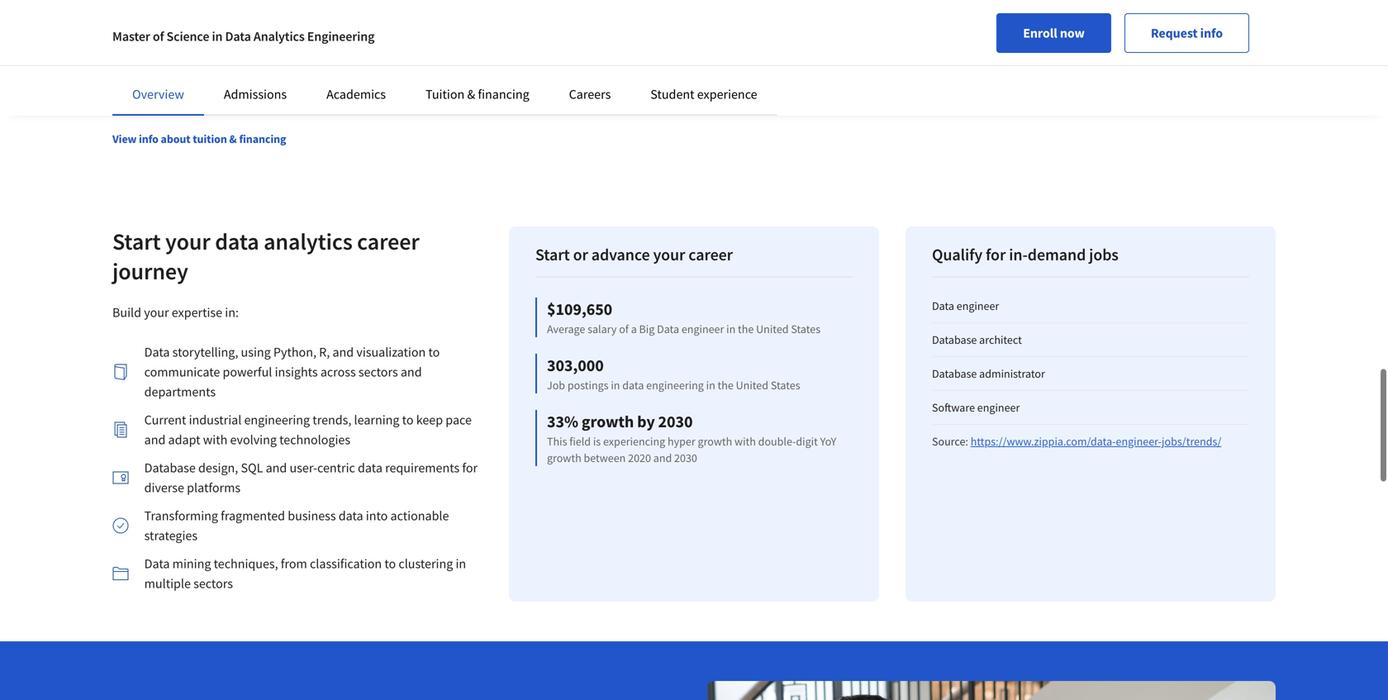 Task type: vqa. For each thing, say whether or not it's contained in the screenshot.
Is
yes



Task type: describe. For each thing, give the bounding box(es) containing it.
enroll
[[1023, 25, 1058, 41]]

enroll now button
[[997, 13, 1112, 53]]

united inside 303,000 job postings in data engineering in the united states
[[736, 378, 769, 393]]

multiple
[[144, 575, 191, 592]]

data inside 303,000 job postings in data engineering in the united states
[[623, 378, 644, 393]]

build your expertise in:
[[112, 304, 239, 321]]

three
[[906, 65, 935, 81]]

engineering inside current industrial engineering trends, learning to keep pace and adapt with evolving technologies
[[244, 412, 310, 428]]

of inside $109,650 average salary of a big data engineer in the united states
[[619, 322, 629, 336]]

software
[[932, 400, 975, 415]]

requirements
[[385, 460, 460, 476]]

and down visualization
[[401, 364, 422, 380]]

0 vertical spatial 2030
[[658, 411, 693, 432]]

student experience
[[651, 86, 758, 102]]

expertise
[[172, 304, 222, 321]]

your inside start your data analytics career journey
[[165, 227, 211, 256]]

request info button
[[1125, 13, 1250, 53]]

sectors inside data storytelling, using python, r, and visualization to communicate powerful insights across sectors and departments
[[359, 364, 398, 380]]

master of science in data analytics engineering
[[112, 28, 375, 45]]

classification
[[310, 555, 382, 572]]

a inside $109,650 average salary of a big data engineer in the united states
[[631, 322, 637, 336]]

data inside start your data analytics career journey
[[215, 227, 259, 256]]

in up the 33% growth by 2030 this field is experiencing hyper growth with double-digit yoy growth between 2020 and 2030
[[706, 378, 716, 393]]

industrial
[[189, 412, 242, 428]]

and inside the 33% growth by 2030 this field is experiencing hyper growth with double-digit yoy growth between 2020 and 2030
[[654, 450, 672, 465]]

in-
[[1009, 244, 1028, 265]]

sectors inside data mining techniques, from classification to clustering in multiple sectors
[[194, 575, 233, 592]]

in inside data mining techniques, from classification to clustering in multiple sectors
[[456, 555, 466, 572]]

week
[[951, 48, 979, 64]]

database for database design, sql and user-centric data requirements for diverse platforms
[[144, 460, 196, 476]]

in right postings
[[611, 378, 620, 393]]

evolving
[[230, 431, 277, 448]]

centric
[[317, 460, 355, 476]]

without
[[593, 65, 634, 81]]

tuition,
[[1143, 48, 1181, 64]]

1 horizontal spatial year
[[1050, 22, 1081, 43]]

data for data mining techniques, from classification to clustering in multiple sectors
[[144, 555, 170, 572]]

info for view
[[139, 131, 159, 146]]

to inside data mining techniques, from classification to clustering in multiple sectors
[[385, 555, 396, 572]]

experiencing
[[603, 434, 666, 449]]

https://www.zippia.com/data-engineer-jobs/trends/ link
[[971, 434, 1222, 449]]

engineering inside 303,000 job postings in data engineering in the united states
[[646, 378, 704, 393]]

start or advance your career
[[536, 244, 733, 265]]

time
[[1064, 65, 1088, 81]]

admissions
[[224, 86, 287, 102]]

data engineer
[[932, 298, 999, 313]]

33%
[[547, 411, 579, 432]]

sql
[[241, 460, 263, 476]]

jobs
[[1089, 244, 1119, 265]]

data inside $109,650 average salary of a big data engineer in the united states
[[657, 322, 679, 336]]

pause
[[811, 48, 844, 64]]

as-
[[1088, 48, 1103, 64]]

info for request
[[1201, 25, 1223, 41]]

r,
[[319, 344, 330, 360]]

academics
[[327, 86, 386, 102]]

start your data analytics career journey
[[112, 227, 420, 286]]

0 vertical spatial of
[[153, 28, 164, 45]]

master
[[112, 28, 150, 45]]

academics link
[[327, 86, 386, 102]]

for inside database design, sql and user-centric data requirements for diverse platforms
[[462, 460, 478, 476]]

across
[[321, 364, 356, 380]]

0 vertical spatial growth
[[582, 411, 634, 432]]

using
[[241, 344, 271, 360]]

2020
[[628, 450, 651, 465]]

jobs/trends/
[[1162, 434, 1222, 449]]

about
[[161, 131, 191, 146]]

and right r,
[[333, 344, 354, 360]]

digit
[[796, 434, 818, 449]]

view info about tuition & financing link
[[112, 131, 286, 146]]

from
[[281, 555, 307, 572]]

you'll
[[1184, 48, 1212, 64]]

with for engineering
[[203, 431, 228, 448]]

303,000
[[547, 355, 604, 376]]

303,000 job postings in data engineering in the united states
[[547, 355, 801, 393]]

tuition & financing link
[[426, 86, 529, 102]]

by
[[637, 411, 655, 432]]

states inside $109,650 average salary of a big data engineer in the united states
[[791, 322, 821, 336]]

data for data engineer
[[932, 298, 955, 313]]

student experience link
[[651, 86, 758, 102]]

keep
[[416, 412, 443, 428]]

business
[[288, 507, 336, 524]]

times
[[938, 65, 968, 81]]

visualization
[[357, 344, 426, 360]]

transforming fragmented business data into actionable strategies
[[144, 507, 449, 544]]

student.
[[1091, 65, 1136, 81]]

only pay for your current courses. you're also free to pause your studies without any additional charge. list item
[[497, 0, 880, 108]]

view info about tuition & financing
[[112, 131, 286, 146]]

you're
[[711, 48, 744, 64]]

and inside database design, sql and user-centric data requirements for diverse platforms
[[266, 460, 287, 476]]

three payments per year list item
[[880, 0, 1263, 108]]

1 vertical spatial &
[[229, 131, 237, 146]]

career for start or advance your career
[[689, 244, 733, 265]]

per for year
[[1023, 22, 1047, 43]]

database design, sql and user-centric data requirements for diverse platforms
[[144, 460, 478, 496]]

career for start your data analytics career journey
[[357, 227, 420, 256]]

analytics
[[264, 227, 353, 256]]

source:
[[932, 434, 969, 449]]

semesters
[[982, 48, 1038, 64]]

free
[[772, 48, 794, 64]]

database architect
[[932, 332, 1022, 347]]

2 vertical spatial growth
[[547, 450, 582, 465]]

your up without
[[592, 48, 617, 64]]

$3,000
[[141, 22, 187, 43]]

your right advance in the top of the page
[[653, 244, 685, 265]]

big
[[639, 322, 655, 336]]

mining
[[172, 555, 211, 572]]

admissions link
[[224, 86, 287, 102]]

transforming
[[144, 507, 218, 524]]

hyper
[[668, 434, 696, 449]]

list containing $3,000 usd per course
[[112, 0, 1276, 110]]

trends,
[[313, 412, 352, 428]]

administrator
[[980, 366, 1045, 381]]

0 vertical spatial financing
[[478, 86, 529, 102]]

with for by
[[735, 434, 756, 449]]

current
[[144, 412, 186, 428]]

pace
[[446, 412, 472, 428]]

you-
[[1103, 48, 1127, 64]]



Task type: locate. For each thing, give the bounding box(es) containing it.
0 horizontal spatial sectors
[[194, 575, 233, 592]]

start for start or advance your career
[[536, 244, 570, 265]]

career right the analytics
[[357, 227, 420, 256]]

0 vertical spatial the
[[738, 322, 754, 336]]

insights
[[275, 364, 318, 380]]

2030 up hyper
[[658, 411, 693, 432]]

start left or
[[536, 244, 570, 265]]

1 horizontal spatial pay
[[1215, 48, 1234, 64]]

for left in-
[[986, 244, 1006, 265]]

communicate
[[144, 364, 220, 380]]

growth
[[582, 411, 634, 432], [698, 434, 732, 449], [547, 450, 582, 465]]

your down only
[[523, 65, 548, 81]]

the inside $109,650 average salary of a big data engineer in the united states
[[738, 322, 754, 336]]

1 vertical spatial states
[[771, 378, 801, 393]]

1 vertical spatial the
[[718, 378, 734, 393]]

qualify for in-demand jobs
[[932, 244, 1119, 265]]

data inside data mining techniques, from classification to clustering in multiple sectors
[[144, 555, 170, 572]]

$3,000 usd per course only pay for your current courses. you're also free to pause your studies without any additional charge.
[[141, 22, 844, 81]]

in inside $109,650 average salary of a big data engineer in the united states
[[727, 322, 736, 336]]

financing
[[478, 86, 529, 102], [239, 131, 286, 146]]

1 horizontal spatial of
[[619, 322, 629, 336]]

data mining techniques, from classification to clustering in multiple sectors
[[144, 555, 466, 592]]

0 vertical spatial engineer
[[957, 298, 999, 313]]

for up studies
[[574, 48, 589, 64]]

0 horizontal spatial career
[[357, 227, 420, 256]]

1 vertical spatial engineering
[[244, 412, 310, 428]]

design,
[[198, 460, 238, 476]]

data inside database design, sql and user-centric data requirements for diverse platforms
[[358, 460, 383, 476]]

to
[[797, 48, 808, 64], [429, 344, 440, 360], [402, 412, 414, 428], [385, 555, 396, 572]]

& right tuition
[[467, 86, 475, 102]]

1 vertical spatial sectors
[[194, 575, 233, 592]]

per for course
[[223, 22, 247, 43]]

charge.
[[717, 65, 756, 81]]

with left double-
[[735, 434, 756, 449]]

1 horizontal spatial a
[[1034, 65, 1040, 81]]

engineer inside $109,650 average salary of a big data engineer in the united states
[[682, 322, 724, 336]]

0 vertical spatial year
[[1050, 22, 1081, 43]]

powerful
[[223, 364, 272, 380]]

of right master
[[153, 28, 164, 45]]

0 horizontal spatial info
[[139, 131, 159, 146]]

sectors down the "mining"
[[194, 575, 233, 592]]

growth up is on the left of page
[[582, 411, 634, 432]]

pay-
[[1064, 48, 1088, 64]]

0 horizontal spatial with
[[203, 431, 228, 448]]

additional
[[660, 65, 714, 81]]

in up 303,000 job postings in data engineering in the united states
[[727, 322, 736, 336]]

1 horizontal spatial per
[[971, 65, 989, 81]]

data right big
[[657, 322, 679, 336]]

$109,650
[[547, 299, 613, 319]]

your right the build
[[144, 304, 169, 321]]

now
[[1060, 25, 1085, 41]]

1 vertical spatial united
[[736, 378, 769, 393]]

your up journey
[[165, 227, 211, 256]]

to left clustering
[[385, 555, 396, 572]]

database for database administrator
[[932, 366, 977, 381]]

student
[[651, 86, 695, 102]]

for right requirements
[[462, 460, 478, 476]]

0 horizontal spatial year
[[992, 65, 1016, 81]]

data for data storytelling, using python, r, and visualization to communicate powerful insights across sectors and departments
[[144, 344, 170, 360]]

engineer-
[[1116, 434, 1162, 449]]

16-
[[934, 48, 951, 64]]

engineering up 'by'
[[646, 378, 704, 393]]

per up semesters
[[1023, 22, 1047, 43]]

info up you'll
[[1201, 25, 1223, 41]]

1 vertical spatial year
[[992, 65, 1016, 81]]

field
[[570, 434, 591, 449]]

per inside the $3,000 usd per course only pay for your current courses. you're also free to pause your studies without any additional charge.
[[223, 22, 247, 43]]

0 vertical spatial a
[[1034, 65, 1040, 81]]

usd
[[190, 22, 220, 43]]

as
[[1019, 65, 1031, 81]]

career up $109,650 average salary of a big data engineer in the united states
[[689, 244, 733, 265]]

adapt
[[168, 431, 201, 448]]

1 vertical spatial for
[[986, 244, 1006, 265]]

software engineer
[[932, 400, 1020, 415]]

pay right you'll
[[1215, 48, 1234, 64]]

1 vertical spatial info
[[139, 131, 159, 146]]

0 vertical spatial for
[[574, 48, 589, 64]]

data inside transforming fragmented business data into actionable strategies
[[339, 507, 363, 524]]

clustering
[[399, 555, 453, 572]]

to left keep
[[402, 412, 414, 428]]

with down 'industrial'
[[203, 431, 228, 448]]

0 horizontal spatial pay
[[551, 48, 571, 64]]

1 vertical spatial engineer
[[682, 322, 724, 336]]

2 horizontal spatial per
[[1023, 22, 1047, 43]]

1 horizontal spatial start
[[536, 244, 570, 265]]

with inside the 33% growth by 2030 this field is experiencing hyper growth with double-digit yoy growth between 2020 and 2030
[[735, 434, 756, 449]]

2 vertical spatial database
[[144, 460, 196, 476]]

career
[[357, 227, 420, 256], [689, 244, 733, 265]]

start inside start your data analytics career journey
[[112, 227, 161, 256]]

1 vertical spatial growth
[[698, 434, 732, 449]]

for
[[574, 48, 589, 64], [986, 244, 1006, 265], [462, 460, 478, 476]]

growth right hyper
[[698, 434, 732, 449]]

of right 'salary'
[[619, 322, 629, 336]]

data up database architect
[[932, 298, 955, 313]]

diverse
[[144, 479, 184, 496]]

united inside $109,650 average salary of a big data engineer in the united states
[[756, 322, 789, 336]]

0 horizontal spatial start
[[112, 227, 161, 256]]

financing down the $3,000 usd per course only pay for your current courses. you're also free to pause your studies without any additional charge. on the top of page
[[478, 86, 529, 102]]

1 pay from the left
[[551, 48, 571, 64]]

0 vertical spatial engineering
[[646, 378, 704, 393]]

data inside data storytelling, using python, r, and visualization to communicate powerful insights across sectors and departments
[[144, 344, 170, 360]]

database inside database design, sql and user-centric data requirements for diverse platforms
[[144, 460, 196, 476]]

to inside data storytelling, using python, r, and visualization to communicate powerful insights across sectors and departments
[[429, 344, 440, 360]]

growth down this
[[547, 450, 582, 465]]

payments
[[950, 22, 1020, 43]]

0 horizontal spatial engineering
[[244, 412, 310, 428]]

1 horizontal spatial for
[[574, 48, 589, 64]]

and right 2020
[[654, 450, 672, 465]]

1 horizontal spatial financing
[[478, 86, 529, 102]]

0 horizontal spatial for
[[462, 460, 478, 476]]

to right visualization
[[429, 344, 440, 360]]

source: https://www.zippia.com/data-engineer-jobs/trends/
[[932, 434, 1222, 449]]

average
[[547, 322, 585, 336]]

studies
[[551, 65, 590, 81]]

1 horizontal spatial with
[[735, 434, 756, 449]]

engineer for software engineer
[[978, 400, 1020, 415]]

fragmented
[[221, 507, 285, 524]]

info right the view
[[139, 131, 159, 146]]

enroll now
[[1023, 25, 1085, 41]]

database down data engineer
[[932, 332, 977, 347]]

career inside start your data analytics career journey
[[357, 227, 420, 256]]

pay inside the $3,000 usd per course only pay for your current courses. you're also free to pause your studies without any additional charge.
[[551, 48, 571, 64]]

0 horizontal spatial a
[[631, 322, 637, 336]]

of
[[153, 28, 164, 45], [619, 322, 629, 336]]

data up 'by'
[[623, 378, 644, 393]]

for inside the $3,000 usd per course only pay for your current courses. you're also free to pause your studies without any additional charge.
[[574, 48, 589, 64]]

strategies
[[144, 527, 198, 544]]

in right clustering
[[456, 555, 466, 572]]

data right usd
[[225, 28, 251, 45]]

0 vertical spatial united
[[756, 322, 789, 336]]

technologies
[[279, 431, 350, 448]]

build
[[112, 304, 141, 321]]

architect
[[980, 332, 1022, 347]]

and up full-
[[1041, 48, 1061, 64]]

data right centric
[[358, 460, 383, 476]]

the inside 303,000 job postings in data engineering in the united states
[[718, 378, 734, 393]]

to right free
[[797, 48, 808, 64]]

or
[[573, 244, 588, 265]]

any
[[637, 65, 657, 81]]

0 vertical spatial states
[[791, 322, 821, 336]]

engineer down database administrator
[[978, 400, 1020, 415]]

pay inside "three payments per year with 16-week semesters and pay-as-you-go tuition, you'll pay three times per year as a full-time student."
[[1215, 48, 1234, 64]]

1 horizontal spatial &
[[467, 86, 475, 102]]

three
[[906, 22, 947, 43]]

1 vertical spatial 2030
[[674, 450, 697, 465]]

0 vertical spatial info
[[1201, 25, 1223, 41]]

0 vertical spatial sectors
[[359, 364, 398, 380]]

current
[[620, 48, 660, 64]]

in right science
[[212, 28, 223, 45]]

and
[[1041, 48, 1061, 64], [333, 344, 354, 360], [401, 364, 422, 380], [144, 431, 166, 448], [654, 450, 672, 465], [266, 460, 287, 476]]

and inside current industrial engineering trends, learning to keep pace and adapt with evolving technologies
[[144, 431, 166, 448]]

start for start your data analytics career journey
[[112, 227, 161, 256]]

into
[[366, 507, 388, 524]]

and inside "three payments per year with 16-week semesters and pay-as-you-go tuition, you'll pay three times per year as a full-time student."
[[1041, 48, 1061, 64]]

current industrial engineering trends, learning to keep pace and adapt with evolving technologies
[[144, 412, 472, 448]]

sectors down visualization
[[359, 364, 398, 380]]

1 horizontal spatial career
[[689, 244, 733, 265]]

a right "as"
[[1034, 65, 1040, 81]]

view
[[112, 131, 137, 146]]

request
[[1151, 25, 1198, 41]]

1 vertical spatial a
[[631, 322, 637, 336]]

per right usd
[[223, 22, 247, 43]]

0 horizontal spatial &
[[229, 131, 237, 146]]

actionable
[[391, 507, 449, 524]]

2 vertical spatial engineer
[[978, 400, 1020, 415]]

engineer for data engineer
[[957, 298, 999, 313]]

a inside "three payments per year with 16-week semesters and pay-as-you-go tuition, you'll pay three times per year as a full-time student."
[[1034, 65, 1040, 81]]

0 horizontal spatial per
[[223, 22, 247, 43]]

database up software at the bottom
[[932, 366, 977, 381]]

pay up studies
[[551, 48, 571, 64]]

0 horizontal spatial financing
[[239, 131, 286, 146]]

states inside 303,000 job postings in data engineering in the united states
[[771, 378, 801, 393]]

2 vertical spatial for
[[462, 460, 478, 476]]

database up diverse
[[144, 460, 196, 476]]

engineer up database architect
[[957, 298, 999, 313]]

0 horizontal spatial the
[[718, 378, 734, 393]]

data left the analytics
[[215, 227, 259, 256]]

learning
[[354, 412, 400, 428]]

salary
[[588, 322, 617, 336]]

tuition
[[426, 86, 465, 102]]

1 horizontal spatial info
[[1201, 25, 1223, 41]]

storytelling,
[[172, 344, 238, 360]]

and down 'current'
[[144, 431, 166, 448]]

your
[[592, 48, 617, 64], [523, 65, 548, 81], [165, 227, 211, 256], [653, 244, 685, 265], [144, 304, 169, 321]]

techniques,
[[214, 555, 278, 572]]

1 vertical spatial of
[[619, 322, 629, 336]]

engineering up the evolving at the left of page
[[244, 412, 310, 428]]

financing down admissions link
[[239, 131, 286, 146]]

request info
[[1151, 25, 1223, 41]]

start up journey
[[112, 227, 161, 256]]

1 horizontal spatial engineering
[[646, 378, 704, 393]]

experience
[[697, 86, 758, 102]]

https://www.zippia.com/data-
[[971, 434, 1116, 449]]

a left big
[[631, 322, 637, 336]]

and right sql
[[266, 460, 287, 476]]

engineer up 303,000 job postings in data engineering in the united states
[[682, 322, 724, 336]]

&
[[467, 86, 475, 102], [229, 131, 237, 146]]

1 horizontal spatial sectors
[[359, 364, 398, 380]]

demand
[[1028, 244, 1086, 265]]

per down week
[[971, 65, 989, 81]]

1 vertical spatial financing
[[239, 131, 286, 146]]

& right tuition at the left top
[[229, 131, 237, 146]]

to inside current industrial engineering trends, learning to keep pace and adapt with evolving technologies
[[402, 412, 414, 428]]

1 vertical spatial database
[[932, 366, 977, 381]]

tuition
[[193, 131, 227, 146]]

0 vertical spatial database
[[932, 332, 977, 347]]

1 horizontal spatial the
[[738, 322, 754, 336]]

list
[[112, 0, 1276, 110]]

info inside button
[[1201, 25, 1223, 41]]

data up multiple
[[144, 555, 170, 572]]

0 vertical spatial &
[[467, 86, 475, 102]]

between
[[584, 450, 626, 465]]

data left into
[[339, 507, 363, 524]]

database for database architect
[[932, 332, 977, 347]]

data up communicate
[[144, 344, 170, 360]]

2 pay from the left
[[1215, 48, 1234, 64]]

three payments per year with 16-week semesters and pay-as-you-go tuition, you'll pay three times per year as a full-time student.
[[906, 22, 1234, 81]]

tuition & financing
[[426, 86, 529, 102]]

info
[[1201, 25, 1223, 41], [139, 131, 159, 146]]

with inside current industrial engineering trends, learning to keep pace and adapt with evolving technologies
[[203, 431, 228, 448]]

2 horizontal spatial for
[[986, 244, 1006, 265]]

0 horizontal spatial of
[[153, 28, 164, 45]]

full-
[[1043, 65, 1064, 81]]

2030 down hyper
[[674, 450, 697, 465]]

to inside the $3,000 usd per course only pay for your current courses. you're also free to pause your studies without any additional charge.
[[797, 48, 808, 64]]

engineering
[[307, 28, 375, 45]]



